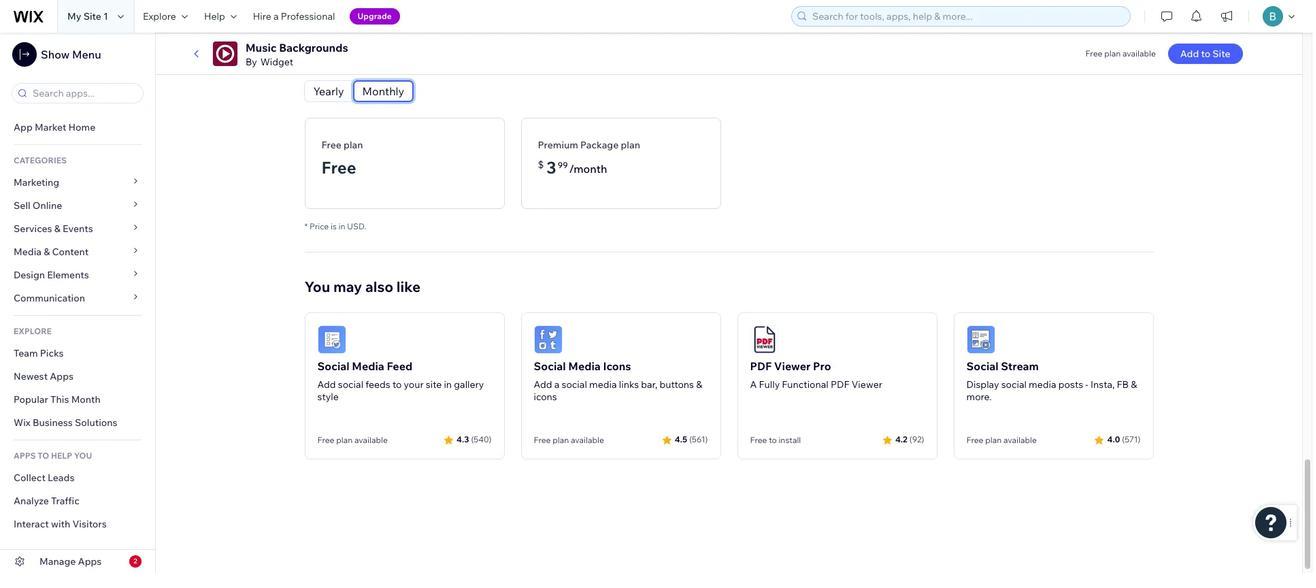 Task type: describe. For each thing, give the bounding box(es) containing it.
team
[[14, 347, 38, 359]]

4.3
[[457, 434, 469, 445]]

to for add
[[1202, 48, 1211, 60]]

install
[[779, 435, 801, 445]]

& for events
[[54, 223, 61, 235]]

home
[[68, 121, 96, 133]]

also
[[365, 277, 394, 295]]

hire a professional
[[253, 10, 335, 22]]

plan inside free plan free
[[344, 139, 363, 151]]

widget
[[261, 56, 293, 68]]

(561)
[[690, 434, 708, 445]]

fb
[[1117, 378, 1129, 390]]

music
[[246, 41, 277, 54]]

analyze
[[14, 495, 49, 507]]

media inside "social stream display social media posts - insta, fb & more."
[[1029, 378, 1057, 390]]

marketing
[[14, 176, 59, 189]]

site
[[426, 378, 442, 390]]

yearly button
[[305, 81, 353, 101]]

4.0
[[1108, 434, 1121, 445]]

0 vertical spatial a
[[274, 10, 279, 22]]

pricing & plans
[[305, 50, 406, 68]]

you may also like
[[305, 277, 421, 295]]

collect
[[14, 472, 46, 484]]

pdf viewer pro a fully functional pdf viewer
[[750, 359, 883, 390]]

professional
[[281, 10, 335, 22]]

apps to help you
[[14, 451, 92, 461]]

Search apps... field
[[29, 84, 139, 103]]

social inside social media icons add a social media links bar, buttons & icons
[[562, 378, 587, 390]]

social media icons add a social media links bar, buttons & icons
[[534, 359, 703, 403]]

premium
[[538, 139, 579, 151]]

to inside social media feed add social feeds to your site in gallery style
[[393, 378, 402, 390]]

design elements link
[[0, 263, 155, 287]]

available for social stream
[[1004, 435, 1037, 445]]

*
[[305, 221, 308, 231]]

more.
[[967, 390, 992, 403]]

to for free
[[769, 435, 777, 445]]

$
[[538, 158, 544, 171]]

team picks
[[14, 347, 64, 359]]

social inside social media feed add social feeds to your site in gallery style
[[338, 378, 364, 390]]

backgrounds
[[279, 41, 348, 54]]

pro
[[813, 359, 832, 373]]

premium package plan
[[538, 139, 641, 151]]

0 vertical spatial in
[[339, 221, 346, 231]]

upgrade
[[358, 11, 392, 21]]

price
[[310, 221, 329, 231]]

show menu button
[[12, 42, 101, 67]]

site inside button
[[1213, 48, 1231, 60]]

music backgrounds by widget
[[246, 41, 348, 68]]

social for social stream
[[967, 359, 999, 373]]

may
[[333, 277, 362, 295]]

explore
[[14, 326, 52, 336]]

feeds
[[366, 378, 391, 390]]

add for social media feed
[[318, 378, 336, 390]]

collect leads link
[[0, 466, 155, 489]]

app market home link
[[0, 116, 155, 139]]

media for social media icons
[[569, 359, 601, 373]]

is
[[331, 221, 337, 231]]

monthly button
[[354, 81, 413, 101]]

2
[[134, 557, 137, 566]]

-
[[1086, 378, 1089, 390]]

upgrade button
[[350, 8, 400, 25]]

media inside the sidebar element
[[14, 246, 42, 258]]

newest apps
[[14, 370, 74, 383]]

this
[[50, 393, 69, 406]]

social media icons logo image
[[534, 325, 563, 354]]

free plan available for social media icons
[[534, 435, 604, 445]]

content
[[52, 246, 89, 258]]

$ 3 99 /month
[[538, 157, 607, 177]]

manage
[[39, 555, 76, 568]]

media & content link
[[0, 240, 155, 263]]

collect leads
[[14, 472, 74, 484]]

package
[[581, 139, 619, 151]]

4.0 (571)
[[1108, 434, 1141, 445]]

functional
[[782, 378, 829, 390]]

visitors
[[72, 518, 107, 530]]

like
[[397, 277, 421, 295]]

& for plans
[[356, 50, 366, 68]]

services & events
[[14, 223, 93, 235]]

help button
[[196, 0, 245, 33]]

popular this month
[[14, 393, 101, 406]]

in inside social media feed add social feeds to your site in gallery style
[[444, 378, 452, 390]]

online
[[33, 199, 62, 212]]

4.3 (540)
[[457, 434, 492, 445]]

99
[[558, 160, 568, 170]]

my site 1
[[67, 10, 108, 22]]

add to site button
[[1169, 44, 1243, 64]]

hire a professional link
[[245, 0, 343, 33]]

pricing
[[305, 50, 353, 68]]

app
[[14, 121, 33, 133]]

add for social media icons
[[534, 378, 552, 390]]

& inside "social stream display social media posts - insta, fb & more."
[[1131, 378, 1138, 390]]

social for social media icons
[[534, 359, 566, 373]]

popular this month link
[[0, 388, 155, 411]]

icons
[[534, 390, 557, 403]]

music backgrounds logo image
[[213, 42, 238, 66]]

stream
[[1001, 359, 1039, 373]]

available for social media feed
[[355, 435, 388, 445]]

style
[[318, 390, 339, 403]]

0 vertical spatial viewer
[[775, 359, 811, 373]]

social media feed logo image
[[318, 325, 346, 354]]

posts
[[1059, 378, 1084, 390]]

apps for newest apps
[[50, 370, 74, 383]]

bar,
[[641, 378, 658, 390]]

social inside "social stream display social media posts - insta, fb & more."
[[1002, 378, 1027, 390]]

business
[[33, 417, 73, 429]]

show menu
[[41, 48, 101, 61]]

sidebar element
[[0, 33, 156, 573]]

add inside add to site button
[[1181, 48, 1200, 60]]

hire
[[253, 10, 271, 22]]

traffic
[[51, 495, 79, 507]]

social for social media feed
[[318, 359, 350, 373]]



Task type: locate. For each thing, give the bounding box(es) containing it.
plan
[[1105, 48, 1121, 59], [344, 139, 363, 151], [621, 139, 641, 151], [336, 435, 353, 445], [553, 435, 569, 445], [986, 435, 1002, 445]]

picks
[[40, 347, 64, 359]]

3 social from the left
[[1002, 378, 1027, 390]]

2 horizontal spatial media
[[569, 359, 601, 373]]

& right buttons
[[696, 378, 703, 390]]

media for social media feed
[[352, 359, 384, 373]]

apps up this
[[50, 370, 74, 383]]

sell online
[[14, 199, 62, 212]]

feed
[[387, 359, 413, 373]]

/month
[[569, 162, 607, 175]]

1 horizontal spatial apps
[[78, 555, 102, 568]]

0 horizontal spatial in
[[339, 221, 346, 231]]

site
[[83, 10, 101, 22], [1213, 48, 1231, 60]]

usd.
[[347, 221, 367, 231]]

0 vertical spatial to
[[1202, 48, 1211, 60]]

apps
[[50, 370, 74, 383], [78, 555, 102, 568]]

yearly
[[313, 84, 344, 98]]

& left events
[[54, 223, 61, 235]]

2 vertical spatial to
[[769, 435, 777, 445]]

0 horizontal spatial apps
[[50, 370, 74, 383]]

add
[[1181, 48, 1200, 60], [318, 378, 336, 390], [534, 378, 552, 390]]

(571)
[[1123, 434, 1141, 445]]

services & events link
[[0, 217, 155, 240]]

3 social from the left
[[967, 359, 999, 373]]

your
[[404, 378, 424, 390]]

app market home
[[14, 121, 96, 133]]

available for social media icons
[[571, 435, 604, 445]]

solutions
[[75, 417, 118, 429]]

2 horizontal spatial social
[[967, 359, 999, 373]]

in right site
[[444, 378, 452, 390]]

viewer up functional
[[775, 359, 811, 373]]

1 horizontal spatial site
[[1213, 48, 1231, 60]]

2 social from the left
[[562, 378, 587, 390]]

0 horizontal spatial pdf
[[750, 359, 772, 373]]

0 horizontal spatial media
[[14, 246, 42, 258]]

add inside social media feed add social feeds to your site in gallery style
[[318, 378, 336, 390]]

media down icons
[[589, 378, 617, 390]]

in right is
[[339, 221, 346, 231]]

1 horizontal spatial to
[[769, 435, 777, 445]]

media & content
[[14, 246, 89, 258]]

1 horizontal spatial add
[[534, 378, 552, 390]]

* price is in usd.
[[305, 221, 367, 231]]

media inside social media icons add a social media links bar, buttons & icons
[[589, 378, 617, 390]]

0 vertical spatial site
[[83, 10, 101, 22]]

0 horizontal spatial social
[[338, 378, 364, 390]]

social media feed add social feeds to your site in gallery style
[[318, 359, 484, 403]]

fully
[[759, 378, 780, 390]]

viewer
[[775, 359, 811, 373], [852, 378, 883, 390]]

1 horizontal spatial media
[[1029, 378, 1057, 390]]

elements
[[47, 269, 89, 281]]

media
[[589, 378, 617, 390], [1029, 378, 1057, 390]]

display
[[967, 378, 1000, 390]]

to inside button
[[1202, 48, 1211, 60]]

4.5
[[675, 434, 688, 445]]

manage apps
[[39, 555, 102, 568]]

social down "social media feed logo"
[[318, 359, 350, 373]]

& right fb
[[1131, 378, 1138, 390]]

1 vertical spatial in
[[444, 378, 452, 390]]

4.2
[[896, 434, 908, 445]]

2 social from the left
[[534, 359, 566, 373]]

analyze traffic
[[14, 495, 79, 507]]

& left content
[[44, 246, 50, 258]]

0 horizontal spatial to
[[393, 378, 402, 390]]

insta,
[[1091, 378, 1115, 390]]

Search for tools, apps, help & more... field
[[809, 7, 1127, 26]]

media left posts
[[1029, 378, 1057, 390]]

0 horizontal spatial viewer
[[775, 359, 811, 373]]

1 horizontal spatial social
[[534, 359, 566, 373]]

you
[[305, 277, 330, 295]]

& inside social media icons add a social media links bar, buttons & icons
[[696, 378, 703, 390]]

social left feeds
[[338, 378, 364, 390]]

1 horizontal spatial viewer
[[852, 378, 883, 390]]

social inside "social stream display social media posts - insta, fb & more."
[[967, 359, 999, 373]]

1 horizontal spatial social
[[562, 378, 587, 390]]

1 media from the left
[[589, 378, 617, 390]]

media up design
[[14, 246, 42, 258]]

popular
[[14, 393, 48, 406]]

1 horizontal spatial in
[[444, 378, 452, 390]]

social inside social media feed add social feeds to your site in gallery style
[[318, 359, 350, 373]]

media left icons
[[569, 359, 601, 373]]

& left plans
[[356, 50, 366, 68]]

social down "stream"
[[1002, 378, 1027, 390]]

1 vertical spatial apps
[[78, 555, 102, 568]]

2 horizontal spatial to
[[1202, 48, 1211, 60]]

1 vertical spatial viewer
[[852, 378, 883, 390]]

show
[[41, 48, 70, 61]]

free plan available for social stream
[[967, 435, 1037, 445]]

a down social media icons logo
[[555, 378, 560, 390]]

0 horizontal spatial a
[[274, 10, 279, 22]]

viewer right functional
[[852, 378, 883, 390]]

1 vertical spatial pdf
[[831, 378, 850, 390]]

a
[[274, 10, 279, 22], [555, 378, 560, 390]]

interact
[[14, 518, 49, 530]]

categories
[[14, 155, 67, 165]]

leads
[[48, 472, 74, 484]]

add inside social media icons add a social media links bar, buttons & icons
[[534, 378, 552, 390]]

with
[[51, 518, 70, 530]]

free to install
[[750, 435, 801, 445]]

free plan available for social media feed
[[318, 435, 388, 445]]

icons
[[603, 359, 631, 373]]

& for content
[[44, 246, 50, 258]]

gallery
[[454, 378, 484, 390]]

design elements
[[14, 269, 89, 281]]

0 horizontal spatial media
[[589, 378, 617, 390]]

2 horizontal spatial add
[[1181, 48, 1200, 60]]

pdf viewer pro logo image
[[750, 325, 779, 354]]

monthly
[[363, 84, 404, 98]]

team picks link
[[0, 342, 155, 365]]

available down feeds
[[355, 435, 388, 445]]

1 horizontal spatial pdf
[[831, 378, 850, 390]]

newest apps link
[[0, 365, 155, 388]]

free
[[1086, 48, 1103, 59], [322, 139, 342, 151], [322, 157, 357, 177], [318, 435, 335, 445], [534, 435, 551, 445], [750, 435, 767, 445], [967, 435, 984, 445]]

events
[[63, 223, 93, 235]]

1 vertical spatial a
[[555, 378, 560, 390]]

media inside social media feed add social feeds to your site in gallery style
[[352, 359, 384, 373]]

0 vertical spatial pdf
[[750, 359, 772, 373]]

4.5 (561)
[[675, 434, 708, 445]]

apps for manage apps
[[78, 555, 102, 568]]

1 horizontal spatial a
[[555, 378, 560, 390]]

(540)
[[471, 434, 492, 445]]

0 vertical spatial apps
[[50, 370, 74, 383]]

2 media from the left
[[1029, 378, 1057, 390]]

social inside social media icons add a social media links bar, buttons & icons
[[534, 359, 566, 373]]

available down social media icons add a social media links bar, buttons & icons
[[571, 435, 604, 445]]

services
[[14, 223, 52, 235]]

social
[[338, 378, 364, 390], [562, 378, 587, 390], [1002, 378, 1027, 390]]

newest
[[14, 370, 48, 383]]

help
[[204, 10, 225, 22]]

available left 'add to site' at the right top
[[1123, 48, 1156, 59]]

social stream logo image
[[967, 325, 996, 354]]

social up display
[[967, 359, 999, 373]]

interact with visitors
[[14, 518, 107, 530]]

social down social media icons logo
[[534, 359, 566, 373]]

(92)
[[910, 434, 925, 445]]

wix
[[14, 417, 31, 429]]

help
[[51, 451, 72, 461]]

a right hire
[[274, 10, 279, 22]]

marketing link
[[0, 171, 155, 194]]

1 vertical spatial site
[[1213, 48, 1231, 60]]

market
[[35, 121, 66, 133]]

media up feeds
[[352, 359, 384, 373]]

0 horizontal spatial site
[[83, 10, 101, 22]]

media inside social media icons add a social media links bar, buttons & icons
[[569, 359, 601, 373]]

1 social from the left
[[338, 378, 364, 390]]

social right icons
[[562, 378, 587, 390]]

2 horizontal spatial social
[[1002, 378, 1027, 390]]

0 horizontal spatial social
[[318, 359, 350, 373]]

free plan available
[[1086, 48, 1156, 59], [318, 435, 388, 445], [534, 435, 604, 445], [967, 435, 1037, 445]]

explore
[[143, 10, 176, 22]]

pdf up a
[[750, 359, 772, 373]]

communication
[[14, 292, 87, 304]]

free plan free
[[322, 139, 363, 177]]

you
[[74, 451, 92, 461]]

to
[[1202, 48, 1211, 60], [393, 378, 402, 390], [769, 435, 777, 445]]

available down "social stream display social media posts - insta, fb & more."
[[1004, 435, 1037, 445]]

buttons
[[660, 378, 694, 390]]

pdf down pro
[[831, 378, 850, 390]]

a inside social media icons add a social media links bar, buttons & icons
[[555, 378, 560, 390]]

0 horizontal spatial add
[[318, 378, 336, 390]]

month
[[71, 393, 101, 406]]

1 social from the left
[[318, 359, 350, 373]]

1 vertical spatial to
[[393, 378, 402, 390]]

1 horizontal spatial media
[[352, 359, 384, 373]]

apps right the manage
[[78, 555, 102, 568]]

wix business solutions
[[14, 417, 118, 429]]



Task type: vqa. For each thing, say whether or not it's contained in the screenshot.
Professional on the top left of page
yes



